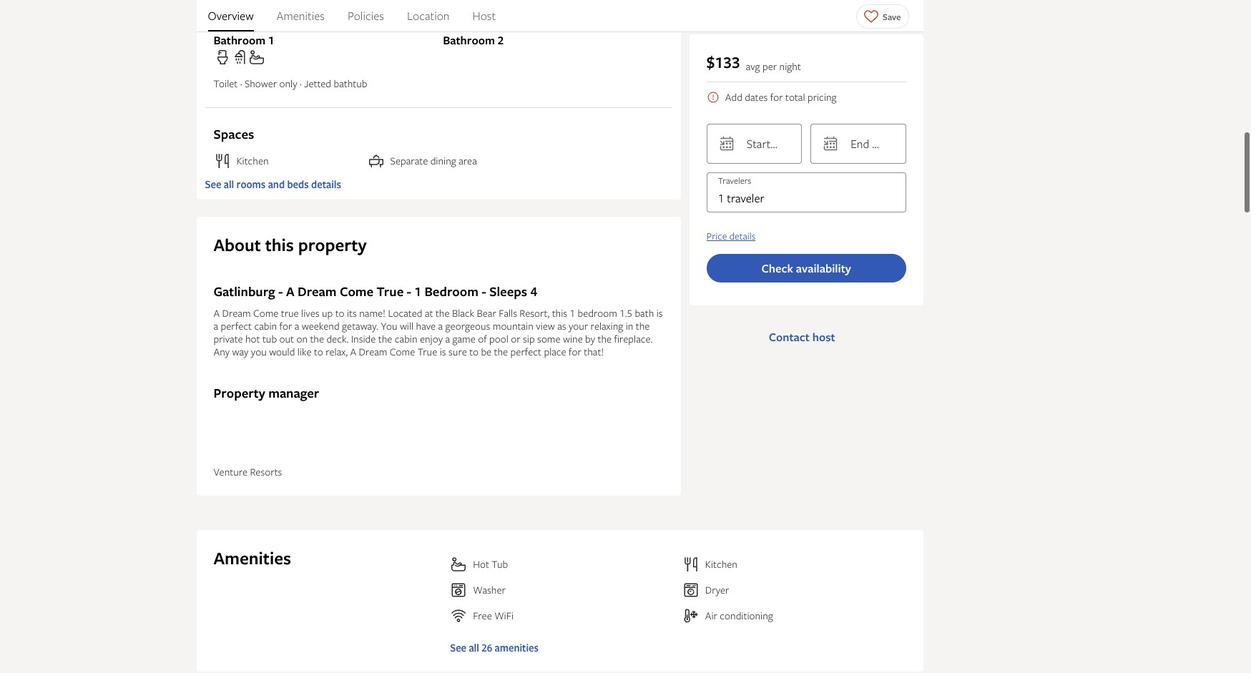 Task type: vqa. For each thing, say whether or not it's contained in the screenshot.
medium image
no



Task type: locate. For each thing, give the bounding box(es) containing it.
1 horizontal spatial true
[[417, 345, 437, 359]]

bathroom 2
[[443, 32, 504, 48]]

0 vertical spatial details
[[311, 178, 341, 191]]

way
[[232, 345, 249, 359]]

a up any
[[214, 319, 218, 333]]

0 horizontal spatial bathroom
[[214, 32, 266, 48]]

host link
[[472, 0, 496, 31]]

fireplace.
[[614, 332, 653, 346]]

shower
[[245, 77, 277, 90]]

place
[[544, 345, 566, 359]]

cabin left out
[[254, 319, 277, 333]]

2 vertical spatial a
[[350, 345, 356, 359]]

0 vertical spatial come
[[340, 283, 373, 301]]

0 vertical spatial true
[[377, 283, 404, 301]]

tub
[[492, 557, 508, 571]]

in
[[626, 319, 633, 333]]

per
[[763, 59, 777, 73]]

0 horizontal spatial ·
[[240, 77, 242, 90]]

a right the relax,
[[350, 345, 356, 359]]

for right tub
[[279, 319, 292, 333]]

details right price
[[729, 230, 756, 242]]

0 horizontal spatial is
[[440, 345, 446, 359]]

1 horizontal spatial perfect
[[510, 345, 542, 359]]

- up 'true' in the top of the page
[[278, 283, 283, 301]]

this right about
[[265, 233, 294, 257]]

1 vertical spatial amenities
[[214, 547, 291, 570]]

bathroom
[[323, 5, 381, 22]]

cabin left the enjoy
[[395, 332, 417, 346]]

1 horizontal spatial cabin
[[395, 332, 417, 346]]

0 horizontal spatial all
[[224, 178, 234, 191]]

area
[[459, 154, 477, 168]]

to right like
[[314, 345, 323, 359]]

avg
[[746, 59, 760, 73]]

- up located
[[407, 283, 411, 301]]

air conditioning
[[705, 609, 773, 623]]

1 vertical spatial see
[[450, 641, 466, 655]]

1 left "traveler"
[[718, 190, 724, 206]]

see left the rooms
[[205, 178, 221, 191]]

gatlinburg - a dream come true - 1 bedroom - sleeps 4 a dream come true lives up to its name! located at the black bear falls resort, this 1 bedroom 1.5 bath is a perfect cabin for a weekend getaway. you will have a georgeous mountain view as your relaxing in the private hot tub out on the deck. inside the cabin enjoy a game of pool or sip some wine by the fireplace. any way you would like to relax, a dream come true is sure to be the perfect place for that!
[[214, 283, 663, 359]]

hot
[[245, 332, 260, 346]]

come up its
[[340, 283, 373, 301]]

amenities link
[[277, 0, 325, 31]]

traveler
[[727, 190, 764, 206]]

1 horizontal spatial see
[[450, 641, 466, 655]]

mountain
[[493, 319, 533, 333]]

all for 26
[[469, 641, 479, 655]]

for left "that!" on the left of the page
[[569, 345, 581, 359]]

2 horizontal spatial for
[[770, 90, 783, 104]]

like
[[297, 345, 312, 359]]

1 horizontal spatial -
[[407, 283, 411, 301]]

0 horizontal spatial this
[[265, 233, 294, 257]]

the right by
[[598, 332, 612, 346]]

-
[[278, 283, 283, 301], [407, 283, 411, 301], [482, 283, 486, 301]]

0 horizontal spatial come
[[253, 306, 279, 320]]

perfect
[[221, 319, 252, 333], [510, 345, 542, 359]]

bathroom down overview link
[[214, 32, 266, 48]]

0 vertical spatial for
[[770, 90, 783, 104]]

1
[[214, 5, 220, 22], [288, 5, 295, 22], [268, 32, 274, 48], [718, 190, 724, 206], [415, 283, 421, 301], [570, 306, 575, 320]]

the right inside
[[378, 332, 392, 346]]

add dates for total pricing
[[725, 90, 837, 104]]

$133 avg per night
[[707, 52, 801, 73]]

see
[[205, 178, 221, 191], [450, 641, 466, 655]]

amenities
[[495, 641, 539, 655]]

to left its
[[335, 306, 344, 320]]

details
[[311, 178, 341, 191], [729, 230, 756, 242]]

1 vertical spatial details
[[729, 230, 756, 242]]

contact
[[769, 329, 810, 345]]

0 vertical spatial amenities
[[277, 8, 325, 24]]

separate
[[390, 154, 428, 168]]

1 horizontal spatial for
[[569, 345, 581, 359]]

1 horizontal spatial kitchen
[[705, 557, 737, 571]]

perfect up way
[[221, 319, 252, 333]]

overview
[[208, 8, 254, 24]]

spaces
[[214, 125, 254, 143]]

bathtub
[[334, 77, 367, 90]]

be
[[481, 345, 492, 359]]

contact host
[[769, 329, 835, 345]]

view
[[536, 319, 555, 333]]

1 vertical spatial a
[[214, 306, 220, 320]]

1 horizontal spatial come
[[340, 283, 373, 301]]

true
[[281, 306, 299, 320]]

host
[[472, 8, 496, 24]]

jetted
[[304, 77, 331, 90]]

up
[[322, 306, 333, 320]]

see left 26
[[450, 641, 466, 655]]

0 vertical spatial perfect
[[221, 319, 252, 333]]

lives
[[301, 306, 319, 320]]

dream down gatlinburg
[[222, 306, 251, 320]]

26
[[482, 641, 492, 655]]

1 up located
[[415, 283, 421, 301]]

any
[[214, 345, 230, 359]]

a up 'true' in the top of the page
[[286, 283, 294, 301]]

1 vertical spatial dream
[[222, 306, 251, 320]]

bedroom
[[424, 283, 478, 301]]

0 horizontal spatial a
[[214, 306, 220, 320]]

is left sure
[[440, 345, 446, 359]]

2 bathroom from the left
[[443, 32, 495, 48]]

kitchen up the dryer
[[705, 557, 737, 571]]

1.5
[[620, 306, 632, 320]]

the right on
[[310, 332, 324, 346]]

to left be
[[469, 345, 479, 359]]

2 horizontal spatial dream
[[359, 345, 387, 359]]

getaway.
[[342, 319, 378, 333]]

details right the beds
[[311, 178, 341, 191]]

0 vertical spatial kitchen
[[236, 154, 269, 168]]

this
[[265, 233, 294, 257], [552, 306, 567, 320]]

toilet · shower only · jetted bathtub
[[214, 77, 367, 90]]

0 horizontal spatial see
[[205, 178, 221, 191]]

1 horizontal spatial is
[[656, 306, 663, 320]]

is right bath
[[656, 306, 663, 320]]

name!
[[359, 306, 386, 320]]

1 down bathroom,
[[268, 32, 274, 48]]

the right at
[[436, 306, 450, 320]]

0 horizontal spatial dream
[[222, 306, 251, 320]]

dream down getaway.
[[359, 345, 387, 359]]

· right toilet
[[240, 77, 242, 90]]

·
[[240, 77, 242, 90], [300, 77, 302, 90]]

tub
[[262, 332, 277, 346]]

1 vertical spatial this
[[552, 306, 567, 320]]

2 horizontal spatial -
[[482, 283, 486, 301]]

4
[[530, 283, 537, 301]]

list
[[196, 0, 923, 31]]

true down "have"
[[417, 345, 437, 359]]

3 - from the left
[[482, 283, 486, 301]]

bathroom down host
[[443, 32, 495, 48]]

1 left bathroom,
[[214, 5, 220, 22]]

1 vertical spatial for
[[279, 319, 292, 333]]

1 right as
[[570, 306, 575, 320]]

1 horizontal spatial this
[[552, 306, 567, 320]]

1 horizontal spatial details
[[729, 230, 756, 242]]

2
[[498, 32, 504, 48]]

1 vertical spatial true
[[417, 345, 437, 359]]

0 vertical spatial see
[[205, 178, 221, 191]]

a up private on the left of the page
[[214, 306, 220, 320]]

true up located
[[377, 283, 404, 301]]

by
[[585, 332, 595, 346]]

0 horizontal spatial to
[[314, 345, 323, 359]]

0 vertical spatial a
[[286, 283, 294, 301]]

for
[[770, 90, 783, 104], [279, 319, 292, 333], [569, 345, 581, 359]]

dream up lives
[[298, 283, 337, 301]]

1 horizontal spatial dream
[[298, 283, 337, 301]]

see all rooms and beds details
[[205, 178, 341, 191]]

all left the rooms
[[224, 178, 234, 191]]

the
[[436, 306, 450, 320], [636, 319, 650, 333], [310, 332, 324, 346], [378, 332, 392, 346], [598, 332, 612, 346], [494, 345, 508, 359]]

would
[[269, 345, 295, 359]]

0 horizontal spatial cabin
[[254, 319, 277, 333]]

see all rooms and beds details button
[[205, 178, 672, 191]]

1 traveler button
[[707, 172, 906, 212]]

1 horizontal spatial all
[[469, 641, 479, 655]]

your
[[569, 319, 588, 333]]

· right the only at left top
[[300, 77, 302, 90]]

2 vertical spatial for
[[569, 345, 581, 359]]

2 - from the left
[[407, 283, 411, 301]]

free
[[473, 609, 492, 623]]

half
[[298, 5, 320, 22]]

pricing
[[808, 90, 837, 104]]

1 bathroom, 1 half bathroom
[[214, 5, 381, 22]]

perfect down mountain
[[510, 345, 542, 359]]

1 horizontal spatial ·
[[300, 77, 302, 90]]

kitchen
[[236, 154, 269, 168], [705, 557, 737, 571]]

a
[[286, 283, 294, 301], [214, 306, 220, 320], [350, 345, 356, 359]]

come left 'true' in the top of the page
[[253, 306, 279, 320]]

bathroom
[[214, 32, 266, 48], [443, 32, 495, 48]]

for left total
[[770, 90, 783, 104]]

1 vertical spatial all
[[469, 641, 479, 655]]

kitchen up the rooms
[[236, 154, 269, 168]]

1 vertical spatial perfect
[[510, 345, 542, 359]]

1 vertical spatial kitchen
[[705, 557, 737, 571]]

0 horizontal spatial for
[[279, 319, 292, 333]]

1 bathroom from the left
[[214, 32, 266, 48]]

weekend
[[302, 319, 340, 333]]

- up the bear
[[482, 283, 486, 301]]

come down will
[[390, 345, 415, 359]]

1 left half
[[288, 5, 295, 22]]

this left your
[[552, 306, 567, 320]]

1 horizontal spatial bathroom
[[443, 32, 495, 48]]

check availability button
[[707, 254, 906, 283]]

0 vertical spatial all
[[224, 178, 234, 191]]

2 vertical spatial come
[[390, 345, 415, 359]]

all left 26
[[469, 641, 479, 655]]

0 horizontal spatial perfect
[[221, 319, 252, 333]]

bedroom
[[578, 306, 617, 320]]

is
[[656, 306, 663, 320], [440, 345, 446, 359]]

0 horizontal spatial kitchen
[[236, 154, 269, 168]]

0 horizontal spatial -
[[278, 283, 283, 301]]



Task type: describe. For each thing, give the bounding box(es) containing it.
contact host link
[[757, 323, 847, 351]]

location link
[[407, 0, 450, 31]]

bathroom for bathroom 2
[[443, 32, 495, 48]]

resorts
[[250, 465, 282, 479]]

0 vertical spatial is
[[656, 306, 663, 320]]

total
[[785, 90, 805, 104]]

2 horizontal spatial to
[[469, 345, 479, 359]]

sure
[[448, 345, 467, 359]]

the right be
[[494, 345, 508, 359]]

dining
[[430, 154, 456, 168]]

a right out
[[295, 319, 299, 333]]

have
[[416, 319, 436, 333]]

list containing overview
[[196, 0, 923, 31]]

a right the enjoy
[[445, 332, 450, 346]]

bathroom for bathroom 1
[[214, 32, 266, 48]]

1 - from the left
[[278, 283, 283, 301]]

or
[[511, 332, 520, 346]]

gatlinburg
[[214, 283, 275, 301]]

toilet
[[214, 77, 238, 90]]

details inside the price details check availability
[[729, 230, 756, 242]]

overview link
[[208, 0, 254, 31]]

game
[[452, 332, 476, 346]]

price details button
[[707, 230, 756, 242]]

sleeps
[[489, 283, 527, 301]]

venture
[[214, 465, 248, 479]]

you
[[251, 345, 267, 359]]

price details check availability
[[707, 230, 851, 276]]

georgeous
[[445, 319, 490, 333]]

manager
[[268, 384, 319, 402]]

1 · from the left
[[240, 77, 242, 90]]

bath
[[635, 306, 654, 320]]

air
[[705, 609, 717, 623]]

washer
[[473, 583, 506, 597]]

its
[[347, 306, 357, 320]]

this inside gatlinburg - a dream come true - 1 bedroom - sleeps 4 a dream come true lives up to its name! located at the black bear falls resort, this 1 bedroom 1.5 bath is a perfect cabin for a weekend getaway. you will have a georgeous mountain view as your relaxing in the private hot tub out on the deck. inside the cabin enjoy a game of pool or sip some wine by the fireplace. any way you would like to relax, a dream come true is sure to be the perfect place for that!
[[552, 306, 567, 320]]

relax,
[[326, 345, 348, 359]]

you
[[381, 319, 397, 333]]

property
[[298, 233, 367, 257]]

bathroom,
[[223, 5, 285, 22]]

see all 26 amenities
[[450, 641, 539, 655]]

all for rooms
[[224, 178, 234, 191]]

out
[[279, 332, 294, 346]]

inside
[[351, 332, 376, 346]]

conditioning
[[720, 609, 773, 623]]

enjoy
[[420, 332, 443, 346]]

venture resorts
[[214, 465, 282, 479]]

check
[[761, 260, 793, 276]]

1 vertical spatial is
[[440, 345, 446, 359]]

0 vertical spatial dream
[[298, 283, 337, 301]]

property
[[214, 384, 265, 402]]

as
[[557, 319, 566, 333]]

that!
[[584, 345, 604, 359]]

only
[[279, 77, 297, 90]]

resort,
[[520, 306, 550, 320]]

1 horizontal spatial to
[[335, 306, 344, 320]]

add
[[725, 90, 742, 104]]

2 horizontal spatial a
[[350, 345, 356, 359]]

at
[[425, 306, 433, 320]]

some
[[537, 332, 560, 346]]

will
[[400, 319, 414, 333]]

price
[[707, 230, 727, 242]]

bathroom 1
[[214, 32, 274, 48]]

see for see all 26 amenities
[[450, 641, 466, 655]]

of
[[478, 332, 487, 346]]

0 horizontal spatial true
[[377, 283, 404, 301]]

sip
[[523, 332, 535, 346]]

about this property
[[214, 233, 367, 257]]

dryer
[[705, 583, 729, 597]]

deck.
[[326, 332, 349, 346]]

see for see all rooms and beds details
[[205, 178, 221, 191]]

see all 26 amenities button
[[450, 641, 906, 655]]

1 vertical spatial come
[[253, 306, 279, 320]]

property manager
[[214, 384, 319, 402]]

the right the in
[[636, 319, 650, 333]]

1 inside button
[[718, 190, 724, 206]]

small image
[[707, 91, 719, 104]]

0 horizontal spatial details
[[311, 178, 341, 191]]

save
[[883, 10, 901, 23]]

0 vertical spatial this
[[265, 233, 294, 257]]

1 horizontal spatial a
[[286, 283, 294, 301]]

black
[[452, 306, 474, 320]]

location
[[407, 8, 450, 24]]

rooms
[[236, 178, 266, 191]]

wine
[[563, 332, 583, 346]]

bear
[[477, 306, 496, 320]]

falls
[[499, 306, 517, 320]]

2 horizontal spatial come
[[390, 345, 415, 359]]

2 · from the left
[[300, 77, 302, 90]]

1 traveler
[[718, 190, 764, 206]]

$133
[[707, 52, 740, 73]]

pool
[[489, 332, 508, 346]]

2 vertical spatial dream
[[359, 345, 387, 359]]

on
[[296, 332, 308, 346]]

availability
[[796, 260, 851, 276]]

dates
[[745, 90, 768, 104]]

located
[[388, 306, 422, 320]]

a right "have"
[[438, 319, 443, 333]]



